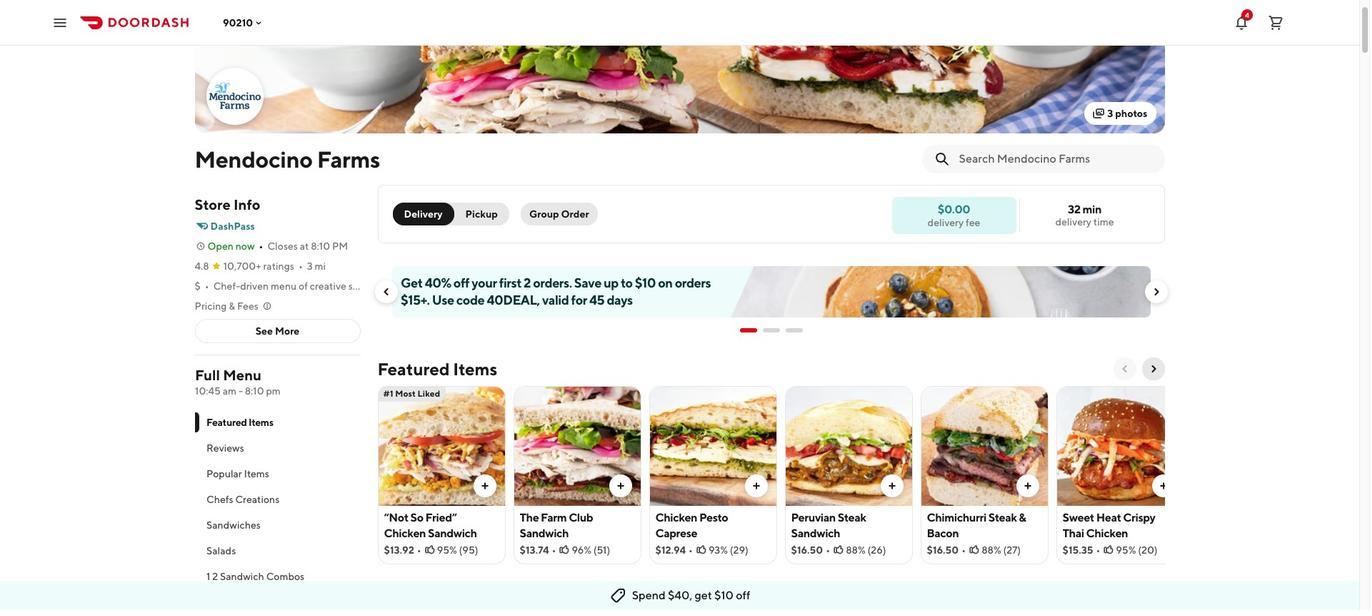 Task type: describe. For each thing, give the bounding box(es) containing it.
farm
[[541, 512, 567, 525]]

salads button
[[195, 539, 360, 564]]

pm
[[332, 241, 348, 252]]

more
[[275, 326, 300, 337]]

chefs
[[206, 494, 233, 506]]

bacon
[[927, 527, 959, 541]]

fee
[[966, 217, 980, 228]]

"not so fried"  chicken sandwich image
[[378, 386, 505, 507]]

93% (29)
[[709, 545, 748, 557]]

95% for chicken
[[1116, 545, 1136, 557]]

"not
[[384, 512, 408, 525]]

10,700+ ratings •
[[223, 261, 303, 272]]

$16.50 for chimichurri steak & bacon
[[927, 545, 959, 557]]

1 2 sandwich combos
[[206, 572, 304, 583]]

40deal,
[[486, 293, 540, 308]]

time
[[1094, 216, 1114, 228]]

88% for peruvian steak sandwich
[[846, 545, 866, 557]]

for
[[571, 293, 587, 308]]

reviews button
[[195, 436, 360, 462]]

add item to cart image for the farm club sandwich
[[615, 481, 626, 492]]

95% (20)
[[1116, 545, 1158, 557]]

0 vertical spatial &
[[403, 281, 409, 292]]

full menu 10:45 am - 8:10 pm
[[195, 367, 280, 397]]

valid
[[542, 293, 569, 308]]

pricing
[[195, 301, 227, 312]]

• for the farm club sandwich
[[552, 545, 556, 557]]

32
[[1068, 203, 1081, 216]]

chef-
[[213, 281, 240, 292]]

pricing & fees button
[[195, 299, 273, 314]]

1 vertical spatial featured items
[[206, 417, 273, 429]]

pricing & fees
[[195, 301, 258, 312]]

45
[[589, 293, 604, 308]]

1
[[206, 572, 210, 583]]

1 vertical spatial previous button of carousel image
[[1119, 364, 1131, 375]]

salads
[[206, 546, 236, 557]]

salads
[[444, 281, 472, 292]]

popular
[[206, 469, 242, 480]]

mendocino
[[195, 146, 313, 173]]

spend $40, get $10 off
[[632, 589, 750, 603]]

• right $
[[205, 281, 209, 292]]

peruvian steak sandwich
[[791, 512, 866, 541]]

chefs creations
[[206, 494, 279, 506]]

40%
[[425, 276, 451, 291]]

chefs creations button
[[195, 487, 360, 513]]

88% for chimichurri steak & bacon
[[982, 545, 1001, 557]]

the
[[520, 512, 539, 525]]

$13.92
[[384, 545, 414, 557]]

farms
[[317, 146, 380, 173]]

use
[[432, 293, 454, 308]]

crispy
[[1123, 512, 1156, 525]]

mi
[[315, 261, 326, 272]]

96%
[[572, 545, 592, 557]]

now
[[236, 241, 255, 252]]

pesto
[[699, 512, 728, 525]]

store info
[[195, 196, 260, 213]]

group order button
[[521, 203, 598, 226]]

add item to cart image for sweet
[[1158, 481, 1169, 492]]

88% (26)
[[846, 545, 886, 557]]

days
[[606, 293, 632, 308]]

sandwiches button
[[195, 513, 360, 539]]

liked
[[418, 389, 440, 399]]

(20)
[[1138, 545, 1158, 557]]

$40,
[[668, 589, 692, 603]]

32 min delivery time
[[1056, 203, 1114, 228]]

8:10 inside full menu 10:45 am - 8:10 pm
[[244, 386, 264, 397]]

menu
[[271, 281, 297, 292]]

orders.
[[533, 276, 572, 291]]

• left the 3 mi
[[299, 261, 303, 272]]

get
[[400, 276, 422, 291]]

• for chicken pesto caprese
[[689, 545, 693, 557]]

96% (51)
[[572, 545, 610, 557]]

popular items
[[206, 469, 269, 480]]

pm
[[266, 386, 280, 397]]

3 mi
[[307, 261, 326, 272]]

save
[[574, 276, 601, 291]]

sandwich inside 1 2 sandwich combos button
[[220, 572, 264, 583]]

am
[[222, 386, 236, 397]]

$0.00 delivery fee
[[928, 203, 980, 228]]

chicken pesto caprese
[[655, 512, 728, 541]]

sandwich inside "not so fried" chicken sandwich
[[428, 527, 477, 541]]

caprese
[[655, 527, 697, 541]]

of
[[299, 281, 308, 292]]

1 vertical spatial items
[[248, 417, 273, 429]]

-
[[238, 386, 242, 397]]

creations
[[235, 494, 279, 506]]

(51)
[[594, 545, 610, 557]]

sweet
[[1063, 512, 1094, 525]]

soulful
[[411, 281, 442, 292]]

1 add item to cart image from the left
[[479, 481, 490, 492]]

see more
[[256, 326, 300, 337]]

$13.74
[[520, 545, 549, 557]]

chicken pesto caprese image
[[650, 386, 776, 507]]

driven
[[240, 281, 269, 292]]

3 photos button
[[1085, 102, 1156, 125]]

1 horizontal spatial 8:10
[[311, 241, 330, 252]]

• for peruvian steak sandwich
[[826, 545, 830, 557]]

delivery inside 32 min delivery time
[[1056, 216, 1092, 228]]

order methods option group
[[393, 203, 509, 226]]

0 horizontal spatial previous button of carousel image
[[380, 286, 392, 298]]

the farm club sandwich image
[[514, 386, 640, 507]]

group
[[529, 209, 559, 220]]



Task type: locate. For each thing, give the bounding box(es) containing it.
delivery
[[1056, 216, 1092, 228], [928, 217, 964, 228]]

1 horizontal spatial $10
[[714, 589, 734, 603]]

delivery down $0.00
[[928, 217, 964, 228]]

$15+.
[[400, 293, 429, 308]]

sandwich down farm
[[520, 527, 569, 541]]

• for sweet heat crispy thai chicken
[[1096, 545, 1100, 557]]

group order
[[529, 209, 589, 220]]

open
[[208, 241, 234, 252]]

0 horizontal spatial featured
[[206, 417, 246, 429]]

1 horizontal spatial previous button of carousel image
[[1119, 364, 1131, 375]]

chimichurri steak & bacon
[[927, 512, 1026, 541]]

2 add item to cart image from the left
[[886, 481, 898, 492]]

$12.94
[[655, 545, 686, 557]]

get
[[695, 589, 712, 603]]

sandwich
[[428, 527, 477, 541], [520, 527, 569, 541], [791, 527, 840, 541], [220, 572, 264, 583]]

featured items down -
[[206, 417, 273, 429]]

1 horizontal spatial &
[[403, 281, 409, 292]]

& up (27)
[[1019, 512, 1026, 525]]

&
[[403, 281, 409, 292], [229, 301, 235, 312], [1019, 512, 1026, 525]]

0 horizontal spatial add item to cart image
[[615, 481, 626, 492]]

items down code
[[453, 359, 497, 379]]

your
[[471, 276, 497, 291]]

$ • chef-driven menu of creative sandwiches & soulful salads
[[195, 281, 472, 292]]

1 horizontal spatial add item to cart image
[[886, 481, 898, 492]]

1 horizontal spatial 95%
[[1116, 545, 1136, 557]]

photos
[[1115, 108, 1148, 119]]

select promotional banner element
[[740, 318, 803, 344]]

sandwich inside 'the farm club sandwich'
[[520, 527, 569, 541]]

previous button of carousel image left next button of carousel icon
[[1119, 364, 1131, 375]]

featured down 'am'
[[206, 417, 246, 429]]

chicken up caprese
[[655, 512, 697, 525]]

0 horizontal spatial 3
[[307, 261, 313, 272]]

3 left mi
[[307, 261, 313, 272]]

off inside the get 40% off your first 2 orders. save up to $10 on orders $15+.  use code 40deal, valid for 45 days
[[453, 276, 469, 291]]

1 vertical spatial reviews
[[378, 581, 435, 599]]

0 horizontal spatial reviews
[[206, 443, 244, 454]]

peruvian steak sandwich image
[[785, 386, 912, 507]]

10:45
[[195, 386, 220, 397]]

3 for 3 photos
[[1108, 108, 1113, 119]]

previous button of carousel image left get at the left
[[380, 286, 392, 298]]

• right now
[[259, 241, 263, 252]]

95% left the (95)
[[437, 545, 457, 557]]

next button of carousel image
[[1151, 286, 1162, 298]]

95% for sandwich
[[437, 545, 457, 557]]

1 horizontal spatial 88%
[[982, 545, 1001, 557]]

1 vertical spatial &
[[229, 301, 235, 312]]

1 $16.50 from the left
[[791, 545, 823, 557]]

0 horizontal spatial 95%
[[437, 545, 457, 557]]

& inside button
[[229, 301, 235, 312]]

90210
[[223, 17, 253, 28]]

• right '$12.94'
[[689, 545, 693, 557]]

0 horizontal spatial &
[[229, 301, 235, 312]]

0 vertical spatial featured items
[[378, 359, 497, 379]]

$10 right get
[[714, 589, 734, 603]]

Pickup radio
[[445, 203, 509, 226]]

up
[[603, 276, 618, 291]]

0 vertical spatial 8:10
[[311, 241, 330, 252]]

2 88% from the left
[[982, 545, 1001, 557]]

0 horizontal spatial 88%
[[846, 545, 866, 557]]

$15.35
[[1063, 545, 1093, 557]]

90210 button
[[223, 17, 264, 28]]

1 horizontal spatial featured items
[[378, 359, 497, 379]]

1 horizontal spatial delivery
[[1056, 216, 1092, 228]]

• down the 'chimichurri steak & bacon'
[[962, 545, 966, 557]]

Delivery radio
[[393, 203, 454, 226]]

reviews inside button
[[206, 443, 244, 454]]

ratings
[[263, 261, 294, 272]]

featured
[[378, 359, 450, 379], [206, 417, 246, 429]]

sandwiches
[[348, 281, 401, 292]]

notification bell image
[[1233, 14, 1250, 31]]

peruvian
[[791, 512, 836, 525]]

• right $13.74
[[552, 545, 556, 557]]

closes
[[268, 241, 298, 252]]

first
[[499, 276, 521, 291]]

• right the "$13.92"
[[417, 545, 421, 557]]

95% left (20)
[[1116, 545, 1136, 557]]

$
[[195, 281, 201, 292]]

0 vertical spatial previous button of carousel image
[[380, 286, 392, 298]]

reviews down the "$13.92"
[[378, 581, 435, 599]]

off up code
[[453, 276, 469, 291]]

chimichurri steak & bacon image
[[921, 386, 1048, 507]]

$0.00
[[938, 203, 970, 216]]

0 horizontal spatial 2
[[212, 572, 218, 583]]

1 horizontal spatial steak
[[988, 512, 1017, 525]]

1 horizontal spatial off
[[736, 589, 750, 603]]

$16.50 for peruvian steak sandwich
[[791, 545, 823, 557]]

thai
[[1063, 527, 1084, 541]]

0 vertical spatial $10
[[635, 276, 655, 291]]

to
[[621, 276, 632, 291]]

steak up 88% (26)
[[838, 512, 866, 525]]

3 inside button
[[1108, 108, 1113, 119]]

see
[[256, 326, 273, 337]]

2
[[523, 276, 530, 291], [212, 572, 218, 583]]

1 horizontal spatial 2
[[523, 276, 530, 291]]

• closes at 8:10 pm
[[259, 241, 348, 252]]

steak inside the 'chimichurri steak & bacon'
[[988, 512, 1017, 525]]

0 vertical spatial 3
[[1108, 108, 1113, 119]]

store
[[195, 196, 231, 213]]

add item to cart image
[[615, 481, 626, 492], [886, 481, 898, 492]]

1 vertical spatial 2
[[212, 572, 218, 583]]

2 right 1
[[212, 572, 218, 583]]

sandwich up 95% (95)
[[428, 527, 477, 541]]

open now
[[208, 241, 255, 252]]

1 steak from the left
[[838, 512, 866, 525]]

off right get
[[736, 589, 750, 603]]

1 vertical spatial off
[[736, 589, 750, 603]]

88% left (26)
[[846, 545, 866, 557]]

1 vertical spatial $10
[[714, 589, 734, 603]]

2 add item to cart image from the left
[[750, 481, 762, 492]]

items inside heading
[[453, 359, 497, 379]]

add item to cart image
[[479, 481, 490, 492], [750, 481, 762, 492], [1022, 481, 1033, 492], [1158, 481, 1169, 492]]

0 horizontal spatial featured items
[[206, 417, 273, 429]]

1 2 sandwich combos button
[[195, 564, 360, 590]]

delivery inside $0.00 delivery fee
[[928, 217, 964, 228]]

add item to cart image for peruvian steak sandwich
[[886, 481, 898, 492]]

steak for sandwich
[[838, 512, 866, 525]]

1 vertical spatial 8:10
[[244, 386, 264, 397]]

1 delivery from the left
[[1056, 216, 1092, 228]]

fried"
[[425, 512, 457, 525]]

& left fees
[[229, 301, 235, 312]]

reviews up popular
[[206, 443, 244, 454]]

0 horizontal spatial chicken
[[384, 527, 426, 541]]

(26)
[[868, 545, 886, 557]]

fees
[[237, 301, 258, 312]]

$16.50 down bacon
[[927, 545, 959, 557]]

0 horizontal spatial 8:10
[[244, 386, 264, 397]]

featured items up liked
[[378, 359, 497, 379]]

sandwich down salads
[[220, 572, 264, 583]]

the farm club sandwich
[[520, 512, 593, 541]]

reviews
[[206, 443, 244, 454], [378, 581, 435, 599]]

items up reviews button
[[248, 417, 273, 429]]

chicken up the "$13.92"
[[384, 527, 426, 541]]

(29)
[[730, 545, 748, 557]]

sweet heat crispy thai chicken image
[[1057, 386, 1183, 507]]

4 add item to cart image from the left
[[1158, 481, 1169, 492]]

chicken inside chicken pesto caprese
[[655, 512, 697, 525]]

items up creations
[[244, 469, 269, 480]]

•
[[259, 241, 263, 252], [299, 261, 303, 272], [205, 281, 209, 292], [417, 545, 421, 557], [552, 545, 556, 557], [689, 545, 693, 557], [826, 545, 830, 557], [962, 545, 966, 557], [1096, 545, 1100, 557]]

delivery
[[404, 209, 443, 220]]

info
[[234, 196, 260, 213]]

1 horizontal spatial chicken
[[655, 512, 697, 525]]

3
[[1108, 108, 1113, 119], [307, 261, 313, 272]]

chicken inside "not so fried" chicken sandwich
[[384, 527, 426, 541]]

next button of carousel image
[[1148, 364, 1159, 375]]

8:10 right at
[[311, 241, 330, 252]]

club
[[569, 512, 593, 525]]

• down peruvian steak sandwich
[[826, 545, 830, 557]]

1 horizontal spatial featured
[[378, 359, 450, 379]]

full
[[195, 367, 220, 384]]

open menu image
[[51, 14, 69, 31]]

most
[[395, 389, 416, 399]]

88% left (27)
[[982, 545, 1001, 557]]

Item Search search field
[[959, 151, 1153, 167]]

0 horizontal spatial off
[[453, 276, 469, 291]]

1 horizontal spatial reviews
[[378, 581, 435, 599]]

95%
[[437, 545, 457, 557], [1116, 545, 1136, 557]]

0 horizontal spatial delivery
[[928, 217, 964, 228]]

add item to cart image for chimichurri
[[1022, 481, 1033, 492]]

2 inside button
[[212, 572, 218, 583]]

0 horizontal spatial $16.50
[[791, 545, 823, 557]]

steak up 88% (27)
[[988, 512, 1017, 525]]

2 delivery from the left
[[928, 217, 964, 228]]

1 88% from the left
[[846, 545, 866, 557]]

8:10 right -
[[244, 386, 264, 397]]

$10 right to
[[635, 276, 655, 291]]

#1 most liked
[[383, 389, 440, 399]]

2 horizontal spatial chicken
[[1086, 527, 1128, 541]]

sandwiches
[[206, 520, 260, 532]]

order
[[561, 209, 589, 220]]

orders
[[675, 276, 711, 291]]

0 vertical spatial reviews
[[206, 443, 244, 454]]

(27)
[[1003, 545, 1021, 557]]

2 vertical spatial items
[[244, 469, 269, 480]]

featured items heading
[[378, 358, 497, 381]]

0 items, open order cart image
[[1267, 14, 1284, 31]]

3 for 3 mi
[[307, 261, 313, 272]]

1 horizontal spatial 3
[[1108, 108, 1113, 119]]

sweet heat crispy thai chicken
[[1063, 512, 1156, 541]]

featured inside heading
[[378, 359, 450, 379]]

2 steak from the left
[[988, 512, 1017, 525]]

combos
[[266, 572, 304, 583]]

2 vertical spatial &
[[1019, 512, 1026, 525]]

items inside button
[[244, 469, 269, 480]]

min
[[1083, 203, 1102, 216]]

see more button
[[195, 320, 360, 343]]

add item to cart image for chicken
[[750, 481, 762, 492]]

steak inside peruvian steak sandwich
[[838, 512, 866, 525]]

(95)
[[459, 545, 478, 557]]

chicken down heat
[[1086, 527, 1128, 541]]

2 inside the get 40% off your first 2 orders. save up to $10 on orders $15+.  use code 40deal, valid for 45 days
[[523, 276, 530, 291]]

• for "not so fried" chicken sandwich
[[417, 545, 421, 557]]

previous button of carousel image
[[380, 286, 392, 298], [1119, 364, 1131, 375]]

pickup
[[465, 209, 498, 220]]

0 vertical spatial off
[[453, 276, 469, 291]]

3 left photos
[[1108, 108, 1113, 119]]

0 vertical spatial 2
[[523, 276, 530, 291]]

• right $15.35
[[1096, 545, 1100, 557]]

1 vertical spatial 3
[[307, 261, 313, 272]]

mendocino farms image
[[195, 0, 1165, 134], [208, 69, 262, 124]]

delivery left time
[[1056, 216, 1092, 228]]

4
[[1245, 10, 1250, 19]]

sandwich down the peruvian
[[791, 527, 840, 541]]

$16.50 down peruvian steak sandwich
[[791, 545, 823, 557]]

0 vertical spatial items
[[453, 359, 497, 379]]

& up $15+.
[[403, 281, 409, 292]]

dashpass
[[210, 221, 255, 232]]

0 horizontal spatial steak
[[838, 512, 866, 525]]

creative
[[310, 281, 346, 292]]

2 95% from the left
[[1116, 545, 1136, 557]]

1 horizontal spatial $16.50
[[927, 545, 959, 557]]

2 $16.50 from the left
[[927, 545, 959, 557]]

2 horizontal spatial &
[[1019, 512, 1026, 525]]

4.8
[[195, 261, 209, 272]]

• for chimichurri steak & bacon
[[962, 545, 966, 557]]

sandwich inside peruvian steak sandwich
[[791, 527, 840, 541]]

2 right first on the top left of the page
[[523, 276, 530, 291]]

menu
[[223, 367, 261, 384]]

featured up #1 most liked
[[378, 359, 450, 379]]

& inside the 'chimichurri steak & bacon'
[[1019, 512, 1026, 525]]

so
[[410, 512, 423, 525]]

0 vertical spatial featured
[[378, 359, 450, 379]]

1 vertical spatial featured
[[206, 417, 246, 429]]

3 add item to cart image from the left
[[1022, 481, 1033, 492]]

0 horizontal spatial $10
[[635, 276, 655, 291]]

steak for &
[[988, 512, 1017, 525]]

popular items button
[[195, 462, 360, 487]]

1 95% from the left
[[437, 545, 457, 557]]

$10 inside the get 40% off your first 2 orders. save up to $10 on orders $15+.  use code 40deal, valid for 45 days
[[635, 276, 655, 291]]

at
[[300, 241, 309, 252]]

93%
[[709, 545, 728, 557]]

chicken inside sweet heat crispy thai chicken
[[1086, 527, 1128, 541]]

"not so fried" chicken sandwich
[[384, 512, 477, 541]]

1 add item to cart image from the left
[[615, 481, 626, 492]]



Task type: vqa. For each thing, say whether or not it's contained in the screenshot.
Skinnylicious Small Plates Appetizers
no



